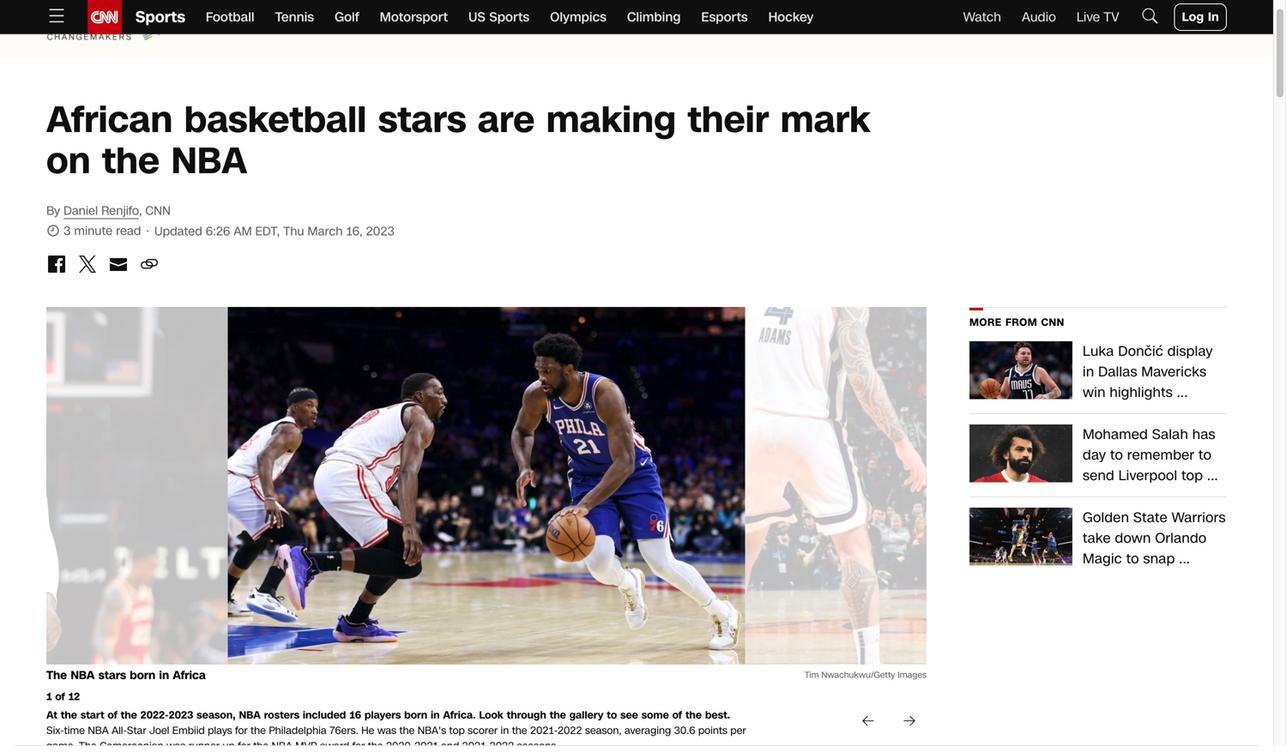 Task type: vqa. For each thing, say whether or not it's contained in the screenshot.
win
yes



Task type: describe. For each thing, give the bounding box(es) containing it.
by daniel renjifo , cnn
[[46, 203, 171, 219]]

2022-
[[141, 709, 169, 723]]

football link
[[206, 0, 255, 34]]

day
[[1083, 446, 1107, 465]]

watch
[[964, 8, 1002, 26]]

esports link
[[702, 0, 748, 34]]

seasons.
[[517, 740, 559, 747]]

at the start of the 2022-2023 season, nba rosters included 16 players born in africa. look through the gallery to see some of the best. six-time nba all-star joel embiid plays for the philadelphia 76ers. he was the nba's top scorer in the 2021-2022 season, averaging 30.6 points per game. the cameroonian was runner up for the nba mvp award for the 2020-2021 and 2021-2022 seasons.
[[46, 709, 747, 747]]

hockey link
[[769, 0, 814, 34]]

minute
[[74, 223, 113, 239]]

top inside mohamed salah has day to remember to send liverpool top ...
[[1182, 467, 1204, 486]]

search icon image
[[1141, 5, 1161, 26]]

16
[[350, 709, 361, 723]]

thu
[[283, 223, 304, 240]]

are
[[478, 95, 535, 145]]

... inside mohamed salah has day to remember to send liverpool top ...
[[1208, 467, 1219, 486]]

golden state warriors take down orlando magic to snap ... link
[[1083, 508, 1228, 570]]

1 vertical spatial 2021-
[[462, 740, 490, 747]]

points
[[699, 724, 728, 739]]

the down "he"
[[368, 740, 383, 747]]

cameroonian
[[100, 740, 164, 747]]

runner
[[189, 740, 220, 747]]

award
[[320, 740, 350, 747]]

stars for basketball
[[378, 95, 467, 145]]

golden state warriors take down orlando magic to snap ...
[[1083, 509, 1226, 569]]

daniel
[[64, 203, 98, 219]]

averaging
[[625, 724, 671, 739]]

the up star
[[121, 709, 137, 723]]

mavericks
[[1142, 363, 1207, 382]]

orlando
[[1156, 529, 1207, 549]]

take
[[1083, 529, 1111, 549]]

1 vertical spatial 2022
[[490, 740, 514, 747]]

mohamed salah has day to remember to send liverpool top ... link
[[1083, 425, 1228, 487]]

state
[[1134, 509, 1168, 528]]

images
[[898, 670, 927, 682]]

... inside luka dončić display in dallas mavericks win highlights ...
[[1177, 383, 1189, 403]]

12
[[68, 690, 80, 705]]

on
[[46, 136, 91, 187]]

sports inside sports link
[[136, 6, 185, 28]]

golden
[[1083, 509, 1130, 528]]

nba left rosters
[[239, 709, 261, 723]]

in down the 'look' at the left of the page
[[501, 724, 509, 739]]

1 african voices image from the left
[[0, 0, 1274, 58]]

from
[[1006, 315, 1038, 330]]

africa
[[173, 668, 206, 684]]

warriors
[[1172, 509, 1226, 528]]

share with email image
[[108, 254, 129, 275]]

tennis
[[275, 8, 314, 26]]

2 african voices image from the left
[[46, 0, 164, 41]]

am
[[234, 223, 252, 240]]

1 horizontal spatial cnn
[[1042, 315, 1065, 330]]

nba down start
[[88, 724, 109, 739]]

mark
[[781, 95, 871, 145]]

... inside 'golden state warriors take down orlando magic to snap ...'
[[1180, 550, 1191, 569]]

nba's
[[418, 724, 446, 739]]

motorsport
[[380, 8, 448, 26]]

win
[[1083, 383, 1106, 403]]

0 horizontal spatial season,
[[197, 709, 236, 723]]

30.6
[[674, 724, 696, 739]]

mohamed
[[1083, 425, 1149, 445]]

climbing link
[[627, 0, 681, 34]]

tennis link
[[275, 0, 314, 34]]

copy link to clipboard image
[[139, 254, 160, 275]]

log
[[1183, 9, 1205, 25]]

the down rosters
[[251, 724, 266, 739]]

plays
[[208, 724, 232, 739]]

dončić
[[1119, 342, 1164, 361]]

daniel renjifo link
[[64, 203, 139, 219]]

joel
[[149, 724, 169, 739]]

1 horizontal spatial of
[[108, 709, 117, 723]]

audio link
[[1022, 8, 1057, 26]]

updated
[[155, 223, 202, 240]]

1 horizontal spatial season,
[[585, 724, 622, 739]]

philadelphia
[[269, 724, 327, 739]]

magic
[[1083, 550, 1123, 569]]

nwachukwu/getty
[[822, 670, 896, 682]]

born inside at the start of the 2022-2023 season, nba rosters included 16 players born in africa. look through the gallery to see some of the best. six-time nba all-star joel embiid plays for the philadelphia 76ers. he was the nba's top scorer in the 2021-2022 season, averaging 30.6 points per game. the cameroonian was runner up for the nba mvp award for the 2020-2021 and 2021-2022 seasons.
[[404, 709, 428, 723]]

updated         6:26 am edt, thu march 16, 2023
[[155, 223, 395, 240]]

display
[[1168, 342, 1214, 361]]

has
[[1193, 425, 1216, 445]]

best.
[[705, 709, 731, 723]]

audio
[[1022, 8, 1057, 26]]

live
[[1077, 8, 1101, 26]]

us sports link
[[469, 0, 530, 34]]

football
[[206, 8, 255, 26]]

esports
[[702, 8, 748, 26]]

send
[[1083, 467, 1115, 486]]

olympics
[[550, 8, 607, 26]]

gallery
[[570, 709, 604, 723]]

3
[[63, 223, 71, 239]]

edt,
[[255, 223, 280, 240]]

share with facebook image
[[46, 254, 67, 275]]

2021
[[415, 740, 438, 747]]

to inside at the start of the 2022-2023 season, nba rosters included 16 players born in africa. look through the gallery to see some of the best. six-time nba all-star joel embiid plays for the philadelphia 76ers. he was the nba's top scorer in the 2021-2022 season, averaging 30.6 points per game. the cameroonian was runner up for the nba mvp award for the 2020-2021 and 2021-2022 seasons.
[[607, 709, 617, 723]]

dallas
[[1099, 363, 1138, 382]]

their
[[688, 95, 769, 145]]



Task type: locate. For each thing, give the bounding box(es) containing it.
1 vertical spatial born
[[404, 709, 428, 723]]

0 vertical spatial born
[[130, 668, 156, 684]]

2021- down scorer
[[462, 740, 490, 747]]

0 horizontal spatial sports
[[136, 6, 185, 28]]

the down time
[[79, 740, 97, 747]]

start
[[80, 709, 104, 723]]

season, down gallery
[[585, 724, 622, 739]]

2021-
[[530, 724, 558, 739], [462, 740, 490, 747]]

16,
[[346, 223, 363, 240]]

for right up
[[238, 740, 250, 747]]

top
[[1182, 467, 1204, 486], [449, 724, 465, 739]]

of inside the nba stars born in africa 1 of 12
[[55, 690, 65, 705]]

star
[[127, 724, 146, 739]]

african basketball stars are making their mark on the nba
[[46, 95, 871, 187]]

golf link
[[335, 0, 359, 34]]

nba up 12
[[71, 668, 95, 684]]

0 horizontal spatial cnn
[[145, 203, 171, 219]]

luka
[[1083, 342, 1115, 361]]

born up "nba's" at the bottom left of the page
[[404, 709, 428, 723]]

2021- up the seasons.
[[530, 724, 558, 739]]

more
[[970, 315, 1002, 330]]

cnn
[[145, 203, 171, 219], [1042, 315, 1065, 330]]

0 horizontal spatial top
[[449, 724, 465, 739]]

1 horizontal spatial stars
[[378, 95, 467, 145]]

look
[[479, 709, 504, 723]]

1 horizontal spatial 2021-
[[530, 724, 558, 739]]

2023
[[366, 223, 395, 240], [169, 709, 193, 723]]

the
[[102, 136, 160, 187], [61, 709, 77, 723], [121, 709, 137, 723], [550, 709, 566, 723], [686, 709, 702, 723], [251, 724, 266, 739], [400, 724, 415, 739], [512, 724, 528, 739], [253, 740, 269, 747], [368, 740, 383, 747]]

born up "2022-"
[[130, 668, 156, 684]]

march
[[308, 223, 343, 240]]

0 horizontal spatial of
[[55, 690, 65, 705]]

1 vertical spatial cnn
[[1042, 315, 1065, 330]]

to down mohamed
[[1111, 446, 1124, 465]]

tim
[[805, 670, 819, 682]]

nba down philadelphia
[[272, 740, 293, 747]]

1 horizontal spatial sports
[[490, 8, 530, 26]]

0 horizontal spatial stars
[[98, 668, 126, 684]]

in up win
[[1083, 363, 1095, 382]]

season, up the plays
[[197, 709, 236, 723]]

the down through
[[512, 724, 528, 739]]

the up 30.6
[[686, 709, 702, 723]]

stars inside african basketball stars are making their mark on the nba
[[378, 95, 467, 145]]

was down embiid
[[166, 740, 186, 747]]

tv
[[1104, 8, 1120, 26]]

the up '2020-'
[[400, 724, 415, 739]]

1 vertical spatial top
[[449, 724, 465, 739]]

sports link
[[122, 0, 185, 34]]

in
[[1209, 9, 1220, 25]]

to down down
[[1127, 550, 1140, 569]]

1 horizontal spatial 2023
[[366, 223, 395, 240]]

for right the plays
[[235, 724, 248, 739]]

scorer
[[468, 724, 498, 739]]

us
[[469, 8, 486, 26]]

the nba stars born in africa 1 of 12
[[46, 668, 206, 705]]

more from cnn
[[970, 315, 1065, 330]]

1 horizontal spatial 2022
[[558, 724, 582, 739]]

0 vertical spatial 2021-
[[530, 724, 558, 739]]

game.
[[46, 740, 76, 747]]

cnn right ,
[[145, 203, 171, 219]]

stars
[[378, 95, 467, 145], [98, 668, 126, 684]]

highlights
[[1110, 383, 1173, 403]]

0 vertical spatial cnn
[[145, 203, 171, 219]]

log in link
[[1175, 3, 1228, 31]]

salah
[[1153, 425, 1189, 445]]

in left africa
[[159, 668, 169, 684]]

1 horizontal spatial top
[[1182, 467, 1204, 486]]

share with x image
[[77, 254, 98, 275]]

1 horizontal spatial was
[[377, 724, 397, 739]]

nba inside african basketball stars are making their mark on the nba
[[171, 136, 247, 187]]

1 horizontal spatial born
[[404, 709, 428, 723]]

0 vertical spatial the
[[46, 668, 67, 684]]

making
[[546, 95, 677, 145]]

2022 down gallery
[[558, 724, 582, 739]]

up
[[223, 740, 235, 747]]

sports inside the us sports link
[[490, 8, 530, 26]]

mohamed salah has day to remember to send liverpool top ...
[[1083, 425, 1219, 486]]

olympics link
[[550, 0, 607, 34]]

nba up 6:26
[[171, 136, 247, 187]]

0 horizontal spatial 2023
[[169, 709, 193, 723]]

0 vertical spatial stars
[[378, 95, 467, 145]]

log in
[[1183, 9, 1220, 25]]

open menu icon image
[[46, 5, 67, 26]]

live tv
[[1077, 8, 1120, 26]]

of up all-
[[108, 709, 117, 723]]

the inside at the start of the 2022-2023 season, nba rosters included 16 players born in africa. look through the gallery to see some of the best. six-time nba all-star joel embiid plays for the philadelphia 76ers. he was the nba's top scorer in the 2021-2022 season, averaging 30.6 points per game. the cameroonian was runner up for the nba mvp award for the 2020-2021 and 2021-2022 seasons.
[[79, 740, 97, 747]]

motorsport link
[[380, 0, 448, 34]]

watch link
[[964, 8, 1002, 26]]

through
[[507, 709, 547, 723]]

0 horizontal spatial born
[[130, 668, 156, 684]]

... down "mavericks"
[[1177, 383, 1189, 403]]

of right 1 at bottom
[[55, 690, 65, 705]]

stars left are
[[378, 95, 467, 145]]

to down has
[[1199, 446, 1212, 465]]

african
[[46, 95, 173, 145]]

2023 up embiid
[[169, 709, 193, 723]]

the left gallery
[[550, 709, 566, 723]]

africa.
[[443, 709, 476, 723]]

african voices image
[[0, 0, 1274, 58], [46, 0, 164, 41]]

top down the remember
[[1182, 467, 1204, 486]]

stars inside the nba stars born in africa 1 of 12
[[98, 668, 126, 684]]

1 vertical spatial season,
[[585, 724, 622, 739]]

0 vertical spatial was
[[377, 724, 397, 739]]

2022 down scorer
[[490, 740, 514, 747]]

... down orlando
[[1180, 550, 1191, 569]]

all-
[[112, 724, 127, 739]]

climbing
[[627, 8, 681, 26]]

down
[[1116, 529, 1152, 549]]

born inside the nba stars born in africa 1 of 12
[[130, 668, 156, 684]]

included
[[303, 709, 346, 723]]

1 vertical spatial ...
[[1208, 467, 1219, 486]]

0 horizontal spatial 2022
[[490, 740, 514, 747]]

sports right us
[[490, 8, 530, 26]]

6:26
[[206, 223, 230, 240]]

basketball
[[184, 95, 367, 145]]

nba inside the nba stars born in africa 1 of 12
[[71, 668, 95, 684]]

,
[[139, 203, 142, 219]]

... down has
[[1208, 467, 1219, 486]]

in up "nba's" at the bottom left of the page
[[431, 709, 440, 723]]

0 vertical spatial 2022
[[558, 724, 582, 739]]

to left see
[[607, 709, 617, 723]]

us sports
[[469, 8, 530, 26]]

the right up
[[253, 740, 269, 747]]

2023 inside at the start of the 2022-2023 season, nba rosters included 16 players born in africa. look through the gallery to see some of the best. six-time nba all-star joel embiid plays for the philadelphia 76ers. he was the nba's top scorer in the 2021-2022 season, averaging 30.6 points per game. the cameroonian was runner up for the nba mvp award for the 2020-2021 and 2021-2022 seasons.
[[169, 709, 193, 723]]

liverpool
[[1119, 467, 1178, 486]]

in inside luka dončić display in dallas mavericks win highlights ...
[[1083, 363, 1095, 382]]

cnn right from
[[1042, 315, 1065, 330]]

by
[[46, 203, 60, 219]]

players
[[365, 709, 401, 723]]

the inside african basketball stars are making their mark on the nba
[[102, 136, 160, 187]]

1 vertical spatial 2023
[[169, 709, 193, 723]]

1 vertical spatial was
[[166, 740, 186, 747]]

1
[[46, 690, 52, 705]]

0 horizontal spatial 2021-
[[462, 740, 490, 747]]

and
[[441, 740, 459, 747]]

2023 right '16,' on the top left of page
[[366, 223, 395, 240]]

hockey
[[769, 8, 814, 26]]

was down the players
[[377, 724, 397, 739]]

live tv link
[[1077, 8, 1120, 26]]

76ers.
[[330, 724, 359, 739]]

six-
[[46, 724, 64, 739]]

renjifo
[[101, 203, 139, 219]]

some
[[642, 709, 669, 723]]

of up 30.6
[[673, 709, 682, 723]]

the up ,
[[102, 136, 160, 187]]

2 horizontal spatial of
[[673, 709, 682, 723]]

top inside at the start of the 2022-2023 season, nba rosters included 16 players born in africa. look through the gallery to see some of the best. six-time nba all-star joel embiid plays for the philadelphia 76ers. he was the nba's top scorer in the 2021-2022 season, averaging 30.6 points per game. the cameroonian was runner up for the nba mvp award for the 2020-2021 and 2021-2022 seasons.
[[449, 724, 465, 739]]

the up 1 at bottom
[[46, 668, 67, 684]]

top up and
[[449, 724, 465, 739]]

0 horizontal spatial was
[[166, 740, 186, 747]]

see
[[621, 709, 639, 723]]

to inside 'golden state warriors take down orlando magic to snap ...'
[[1127, 550, 1140, 569]]

tim nwachukwu/getty images
[[805, 670, 927, 682]]

0 vertical spatial top
[[1182, 467, 1204, 486]]

for
[[235, 724, 248, 739], [238, 740, 250, 747], [352, 740, 365, 747]]

1 vertical spatial the
[[79, 740, 97, 747]]

0 horizontal spatial the
[[46, 668, 67, 684]]

1 horizontal spatial the
[[79, 740, 97, 747]]

born
[[130, 668, 156, 684], [404, 709, 428, 723]]

snap
[[1144, 550, 1176, 569]]

golf
[[335, 8, 359, 26]]

0 vertical spatial ...
[[1177, 383, 1189, 403]]

in inside the nba stars born in africa 1 of 12
[[159, 668, 169, 684]]

2 vertical spatial ...
[[1180, 550, 1191, 569]]

stars for nba
[[98, 668, 126, 684]]

for down "he"
[[352, 740, 365, 747]]

mvp
[[295, 740, 317, 747]]

the up time
[[61, 709, 77, 723]]

1 vertical spatial stars
[[98, 668, 126, 684]]

stars up start
[[98, 668, 126, 684]]

0 vertical spatial 2023
[[366, 223, 395, 240]]

sports left football
[[136, 6, 185, 28]]

the inside the nba stars born in africa 1 of 12
[[46, 668, 67, 684]]

2020-
[[386, 740, 415, 747]]

0 vertical spatial season,
[[197, 709, 236, 723]]

remember
[[1128, 446, 1195, 465]]



